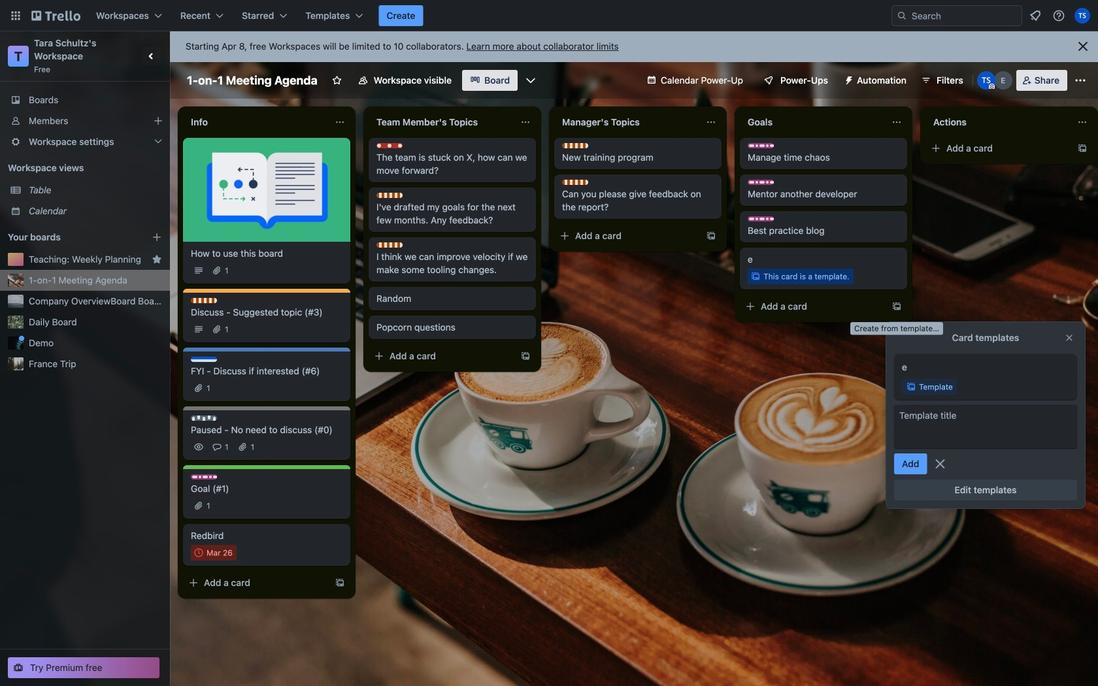 Task type: describe. For each thing, give the bounding box(es) containing it.
open information menu image
[[1053, 9, 1066, 22]]

0 notifications image
[[1028, 8, 1044, 24]]

1 vertical spatial tara schultz (taraschultz7) image
[[977, 71, 996, 90]]

customize views image
[[525, 74, 538, 87]]

add board image
[[152, 232, 162, 243]]

color: blue, title: "fyi" element
[[191, 357, 217, 362]]

starred icon image
[[152, 254, 162, 265]]

ethanhunt1 (ethanhunt117) image
[[994, 71, 1013, 90]]

create from template… image
[[335, 578, 345, 589]]

workspace navigation collapse icon image
[[143, 47, 161, 65]]

star or unstar board image
[[332, 75, 342, 86]]

back to home image
[[31, 5, 80, 26]]

primary element
[[0, 0, 1099, 31]]



Task type: vqa. For each thing, say whether or not it's contained in the screenshot.
TOOLTIP
yes



Task type: locate. For each thing, give the bounding box(es) containing it.
search image
[[897, 10, 908, 21]]

None text field
[[369, 112, 515, 133], [740, 112, 887, 133], [369, 112, 515, 133], [740, 112, 887, 133]]

color: orange, title: "discuss" element
[[562, 143, 589, 148], [562, 180, 589, 185], [377, 193, 403, 198], [377, 243, 403, 248], [191, 298, 217, 303]]

0 horizontal spatial tara schultz (taraschultz7) image
[[977, 71, 996, 90]]

None text field
[[183, 112, 330, 133], [555, 112, 701, 133], [926, 112, 1072, 133], [183, 112, 330, 133], [555, 112, 701, 133], [926, 112, 1072, 133]]

your boards with 6 items element
[[8, 230, 132, 245]]

1 horizontal spatial tara schultz (taraschultz7) image
[[1075, 8, 1091, 24]]

color: pink, title: "goal" element
[[748, 143, 774, 148], [748, 180, 774, 185], [748, 216, 774, 222], [191, 475, 217, 480]]

this member is an admin of this board. image
[[989, 84, 995, 90]]

Search field
[[892, 5, 1023, 26]]

None checkbox
[[191, 545, 237, 561]]

tara schultz (taraschultz7) image inside 'primary' element
[[1075, 8, 1091, 24]]

tooltip
[[851, 322, 944, 335]]

show menu image
[[1074, 74, 1087, 87]]

0 vertical spatial tara schultz (taraschultz7) image
[[1075, 8, 1091, 24]]

color: red, title: "blocker" element
[[377, 143, 403, 148]]

Template title text field
[[900, 409, 1072, 445]]

sm image
[[839, 70, 857, 88]]

close popover image
[[1065, 333, 1075, 343]]

create from template… image
[[1078, 143, 1088, 154], [706, 231, 717, 241], [892, 301, 902, 312], [521, 351, 531, 362]]

Board name text field
[[180, 70, 324, 91]]

color: black, title: "paused" element
[[191, 416, 217, 421]]

tara schultz (taraschultz7) image
[[1075, 8, 1091, 24], [977, 71, 996, 90]]



